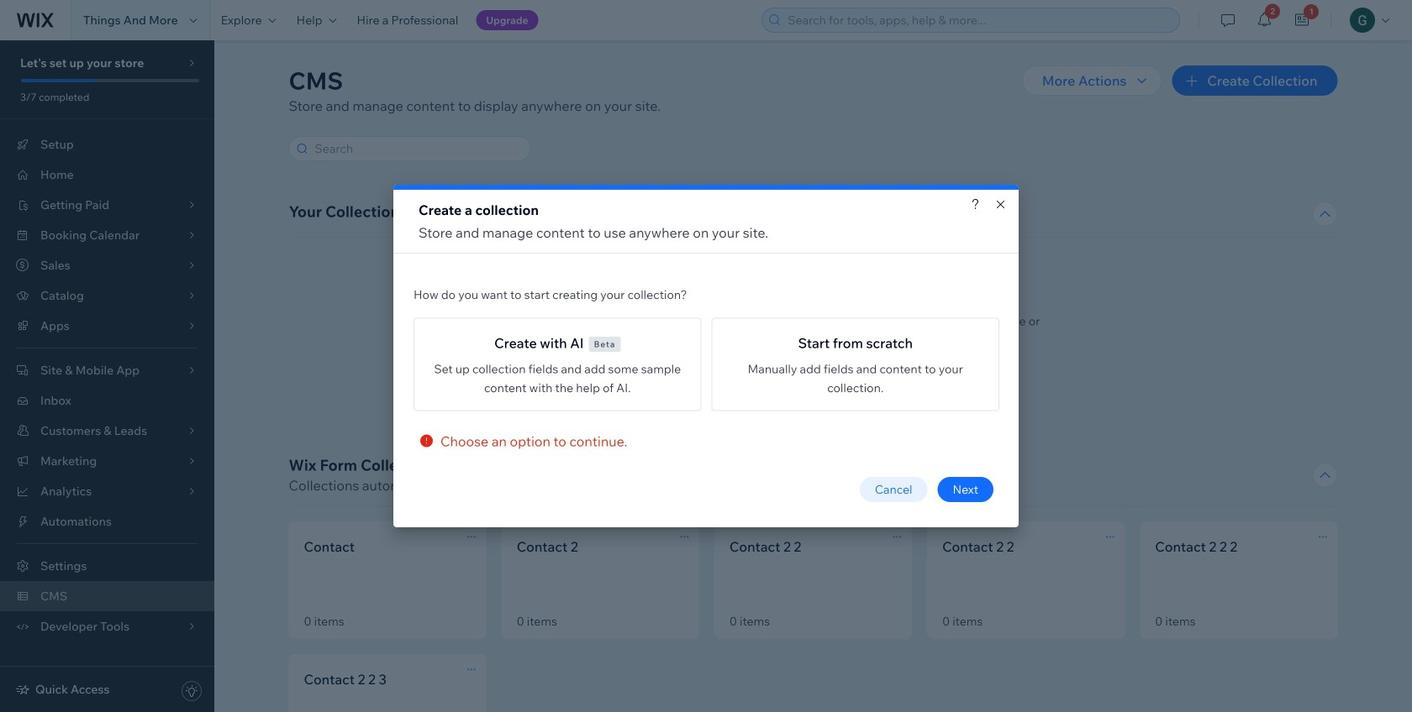 Task type: vqa. For each thing, say whether or not it's contained in the screenshot.
the Search field
yes



Task type: describe. For each thing, give the bounding box(es) containing it.
sidebar element
[[0, 40, 214, 713]]

Search for tools, apps, help & more... field
[[783, 8, 1175, 32]]

Search field
[[310, 137, 525, 161]]



